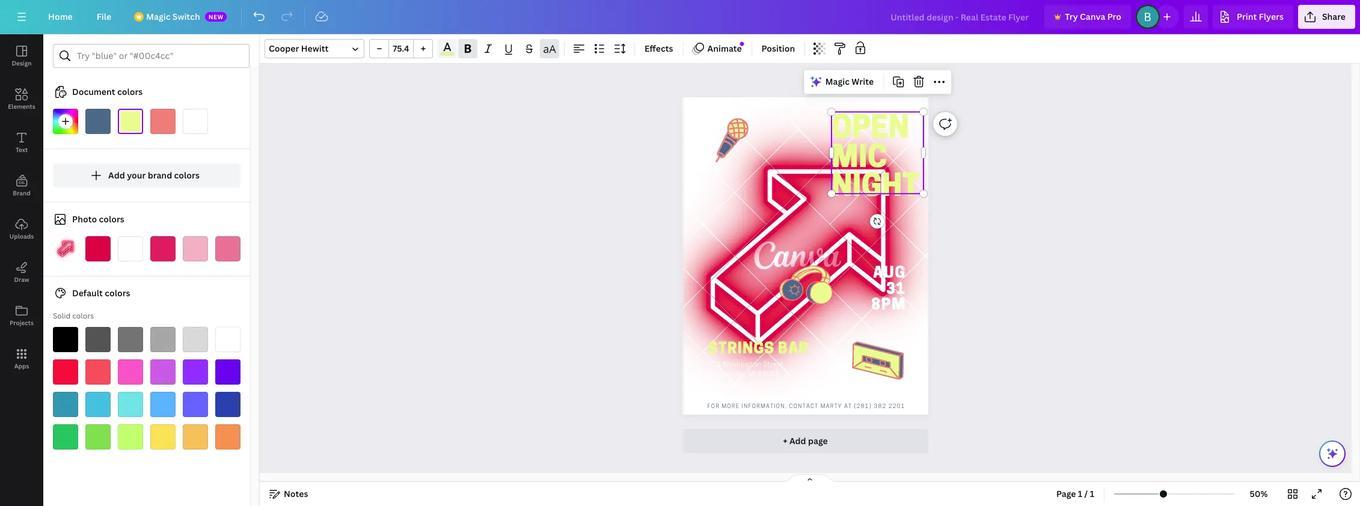 Task type: describe. For each thing, give the bounding box(es) containing it.
2201
[[889, 404, 906, 410]]

more
[[722, 404, 740, 410]]

apps button
[[0, 338, 43, 381]]

magic write button
[[807, 72, 879, 92]]

– – number field
[[393, 43, 410, 54]]

new image
[[740, 42, 744, 46]]

#ffffff image
[[183, 109, 208, 134]]

default
[[72, 288, 103, 299]]

#f78076 image
[[150, 109, 176, 134]]

new
[[209, 13, 224, 21]]

colors inside button
[[174, 170, 200, 181]]

cobalt blue #004aad image
[[215, 392, 241, 418]]

purple #8c52ff image
[[183, 360, 208, 385]]

#f6b2c1 image
[[183, 236, 208, 262]]

#ffffff image
[[183, 109, 208, 134]]

50%
[[1251, 489, 1269, 500]]

magic switch
[[146, 11, 200, 22]]

solid
[[53, 311, 71, 321]]

add inside + add page button
[[790, 436, 807, 447]]

violet #5e17eb image
[[215, 360, 241, 385]]

photo
[[72, 214, 97, 225]]

orange #ff914d image
[[215, 425, 241, 450]]

print
[[1238, 11, 1258, 22]]

try canva pro button
[[1045, 5, 1132, 29]]

#e4103f image
[[85, 236, 111, 262]]

page
[[809, 436, 828, 447]]

black #000000 image
[[53, 327, 78, 353]]

share
[[1323, 11, 1347, 22]]

Try "blue" or "#00c4cc" search field
[[77, 45, 242, 67]]

canva assistant image
[[1326, 447, 1340, 461]]

page
[[1057, 489, 1077, 500]]

document colors
[[72, 86, 143, 97]]

(281)
[[854, 404, 872, 410]]

add inside 'add your brand colors' button
[[108, 170, 125, 181]]

+ add page
[[784, 436, 828, 447]]

washington
[[723, 362, 761, 369]]

flyers
[[1260, 11, 1284, 22]]

notes button
[[265, 485, 313, 504]]

bright red #ff3131 image
[[53, 360, 78, 385]]

effects button
[[640, 39, 678, 58]]

bright red #ff3131 image
[[53, 360, 78, 385]]

#e4103f image
[[85, 236, 111, 262]]

uploads button
[[0, 208, 43, 251]]

bar.co
[[734, 381, 753, 388]]

aug 31 8pm
[[872, 267, 906, 314]]

1 1 from the left
[[1079, 489, 1083, 500]]

street
[[763, 362, 784, 369]]

add your brand colors
[[108, 170, 200, 181]]

home link
[[39, 5, 82, 29]]

colors for document colors
[[117, 86, 143, 97]]

home
[[48, 11, 73, 22]]

contact
[[789, 404, 819, 410]]

text
[[16, 146, 28, 154]]

light gray #d9d9d9 image
[[183, 327, 208, 353]]

violet #5e17eb image
[[215, 360, 241, 385]]

bar
[[778, 342, 809, 357]]

#f6b2c1 image
[[183, 236, 208, 262]]

mic
[[832, 144, 888, 174]]

/
[[1085, 489, 1089, 500]]

at
[[844, 404, 852, 410]]

light gray #d9d9d9 image
[[183, 327, 208, 353]]

canva
[[1081, 11, 1106, 22]]

colors for solid colors
[[72, 311, 94, 321]]

effects
[[645, 43, 674, 54]]

mi 49258
[[749, 371, 780, 379]]

brand
[[13, 189, 31, 197]]

projects button
[[0, 294, 43, 338]]

switch
[[173, 11, 200, 22]]

cooper hewitt button
[[265, 39, 365, 58]]

share button
[[1299, 5, 1356, 29]]

photo colors
[[72, 214, 124, 225]]

brand
[[148, 170, 172, 181]]

cooper hewitt
[[269, 43, 329, 54]]

#f07893 image
[[215, 236, 241, 262]]

aug
[[873, 267, 906, 282]]

magic for magic write
[[826, 76, 850, 87]]

print flyers
[[1238, 11, 1284, 22]]



Task type: locate. For each thing, give the bounding box(es) containing it.
your
[[127, 170, 146, 181]]

382
[[874, 404, 887, 410]]

add
[[108, 170, 125, 181], [790, 436, 807, 447]]

add left your in the top of the page
[[108, 170, 125, 181]]

magenta #cb6ce6 image
[[150, 360, 176, 385], [150, 360, 176, 385]]

#ecf791 image
[[118, 109, 143, 134]]

1 left /
[[1079, 489, 1083, 500]]

magic inside main menu bar
[[146, 11, 171, 22]]

0 horizontal spatial add
[[108, 170, 125, 181]]

colors right 'solid'
[[72, 311, 94, 321]]

#446a87 image
[[85, 109, 111, 134], [85, 109, 111, 134]]

mosherville,
[[708, 371, 747, 379]]

elements button
[[0, 78, 43, 121]]

night
[[832, 174, 920, 204]]

turquoise blue #5ce1e6 image
[[118, 392, 143, 418], [118, 392, 143, 418]]

cobalt blue #004aad image
[[215, 392, 241, 418]]

1 right /
[[1091, 489, 1095, 500]]

animate
[[708, 43, 742, 54]]

grass green #7ed957 image
[[85, 425, 111, 450], [85, 425, 111, 450]]

try
[[1066, 11, 1079, 22]]

coral red #ff5757 image
[[85, 360, 111, 385], [85, 360, 111, 385]]

marty
[[821, 404, 842, 410]]

0 horizontal spatial 1
[[1079, 489, 1083, 500]]

open
[[832, 115, 909, 145]]

hewitt
[[301, 43, 329, 54]]

open mic night
[[832, 115, 920, 204]]

strings bar 474 washington street mosherville, mi 49258 strings-bar.co
[[708, 342, 809, 388]]

design button
[[0, 34, 43, 78]]

magic left write
[[826, 76, 850, 87]]

gray #737373 image
[[118, 327, 143, 353], [118, 327, 143, 353]]

1 vertical spatial add
[[790, 436, 807, 447]]

0 vertical spatial add
[[108, 170, 125, 181]]

solid colors
[[53, 311, 94, 321]]

1 horizontal spatial magic
[[826, 76, 850, 87]]

aqua blue #0cc0df image
[[85, 392, 111, 418], [85, 392, 111, 418]]

light blue #38b6ff image
[[150, 392, 176, 418], [150, 392, 176, 418]]

text button
[[0, 121, 43, 164]]

strings-
[[708, 381, 734, 388]]

+
[[784, 436, 788, 447]]

side panel tab list
[[0, 34, 43, 381]]

royal blue #5271ff image
[[183, 392, 208, 418]]

file
[[97, 11, 111, 22]]

default colors
[[72, 288, 130, 299]]

orange #ff914d image
[[215, 425, 241, 450]]

information,
[[742, 404, 787, 410]]

magic
[[146, 11, 171, 22], [826, 76, 850, 87]]

1 horizontal spatial 1
[[1091, 489, 1095, 500]]

position button
[[757, 39, 800, 58]]

uploads
[[10, 232, 34, 241]]

31
[[886, 283, 906, 298]]

yellow #ffde59 image
[[150, 425, 176, 450], [150, 425, 176, 450]]

group
[[369, 39, 433, 58]]

474
[[708, 362, 721, 369]]

8pm
[[872, 299, 906, 314]]

for
[[708, 404, 720, 410]]

position
[[762, 43, 796, 54]]

#f07893 image
[[215, 236, 241, 262]]

page 1 / 1
[[1057, 489, 1095, 500]]

colors
[[117, 86, 143, 97], [174, 170, 200, 181], [99, 214, 124, 225], [105, 288, 130, 299], [72, 311, 94, 321]]

0 vertical spatial magic
[[146, 11, 171, 22]]

50% button
[[1240, 485, 1279, 504]]

0 horizontal spatial magic
[[146, 11, 171, 22]]

black #000000 image
[[53, 327, 78, 353]]

magic inside the "magic write" button
[[826, 76, 850, 87]]

pink #ff66c4 image
[[118, 360, 143, 385], [118, 360, 143, 385]]

show pages image
[[782, 474, 839, 484]]

lime #c1ff72 image
[[118, 425, 143, 450], [118, 425, 143, 450]]

document
[[72, 86, 115, 97]]

dark turquoise #0097b2 image
[[53, 392, 78, 418], [53, 392, 78, 418]]

notes
[[284, 489, 308, 500]]

1
[[1079, 489, 1083, 500], [1091, 489, 1095, 500]]

design
[[12, 59, 32, 67]]

draw
[[14, 276, 29, 284]]

print flyers button
[[1214, 5, 1294, 29]]

elements
[[8, 102, 35, 111]]

colors for default colors
[[105, 288, 130, 299]]

peach #ffbd59 image
[[183, 425, 208, 450], [183, 425, 208, 450]]

try canva pro
[[1066, 11, 1122, 22]]

#f78076 image
[[150, 109, 176, 134]]

for more information, contact marty at (281) 382 2201
[[708, 404, 906, 410]]

magic left switch
[[146, 11, 171, 22]]

brand button
[[0, 164, 43, 208]]

1 vertical spatial magic
[[826, 76, 850, 87]]

#e8365d image
[[150, 236, 176, 262], [150, 236, 176, 262]]

2 1 from the left
[[1091, 489, 1095, 500]]

magic write
[[826, 76, 874, 87]]

strings
[[708, 342, 775, 357]]

purple #8c52ff image
[[183, 360, 208, 385]]

file button
[[87, 5, 121, 29]]

gray #a6a6a6 image
[[150, 327, 176, 353], [150, 327, 176, 353]]

#fefdfd image
[[118, 236, 143, 262], [118, 236, 143, 262]]

apps
[[14, 362, 29, 371]]

add your brand colors button
[[53, 164, 241, 188]]

main menu bar
[[0, 0, 1361, 34]]

white #ffffff image
[[215, 327, 241, 353], [215, 327, 241, 353]]

pro
[[1108, 11, 1122, 22]]

green #00bf63 image
[[53, 425, 78, 450], [53, 425, 78, 450]]

draw button
[[0, 251, 43, 294]]

1 horizontal spatial add
[[790, 436, 807, 447]]

add a new color image
[[53, 109, 78, 134], [53, 109, 78, 134]]

add right +
[[790, 436, 807, 447]]

Design title text field
[[882, 5, 1040, 29]]

projects
[[10, 319, 34, 327]]

+ add page button
[[683, 430, 929, 454]]

animate button
[[689, 39, 747, 58]]

dark gray #545454 image
[[85, 327, 111, 353], [85, 327, 111, 353]]

cooper
[[269, 43, 299, 54]]

colors right photo
[[99, 214, 124, 225]]

royal blue #5271ff image
[[183, 392, 208, 418]]

#ecf791 image
[[441, 52, 454, 55], [441, 52, 454, 55], [118, 109, 143, 134]]

colors right default
[[105, 288, 130, 299]]

colors for photo colors
[[99, 214, 124, 225]]

colors right brand
[[174, 170, 200, 181]]

write
[[852, 76, 874, 87]]

colors up #ecf791 icon
[[117, 86, 143, 97]]

magic for magic switch
[[146, 11, 171, 22]]



Task type: vqa. For each thing, say whether or not it's contained in the screenshot.
'?' dropdown button
no



